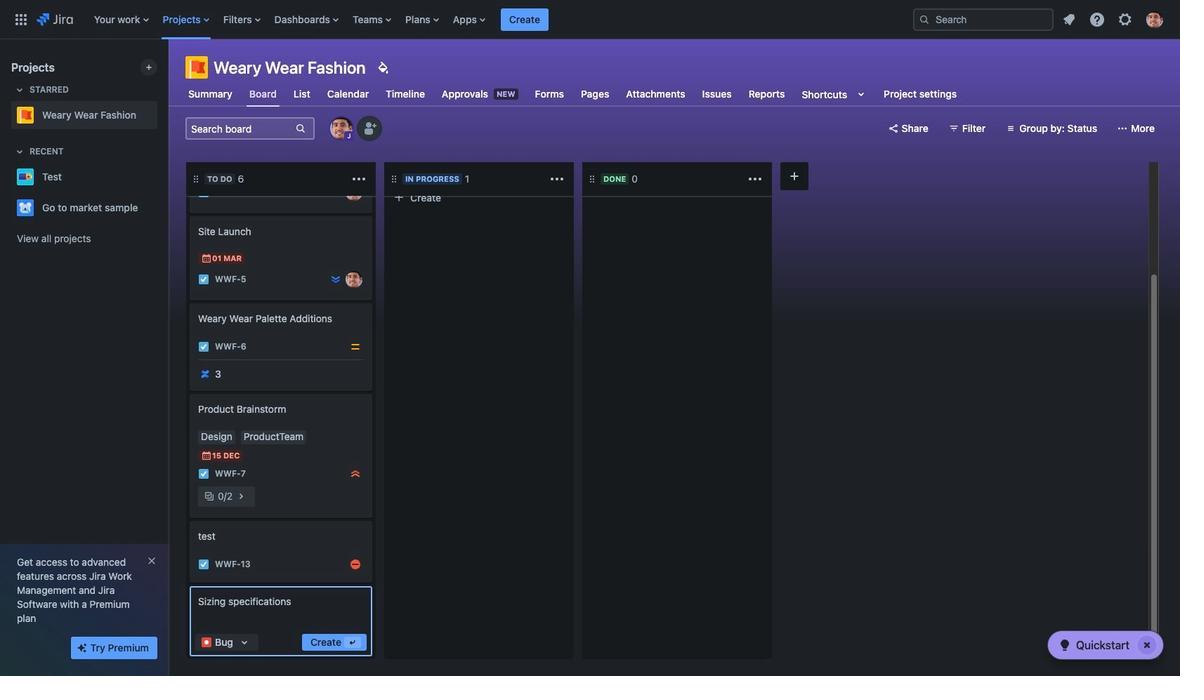 Task type: vqa. For each thing, say whether or not it's contained in the screenshot.
Jira Work Management within the button
no



Task type: describe. For each thing, give the bounding box(es) containing it.
check image
[[1057, 638, 1074, 654]]

collapse recent projects image
[[11, 143, 28, 160]]

1 horizontal spatial list
[[1057, 7, 1172, 32]]

What needs to be done? text field
[[195, 593, 367, 629]]

your profile and settings image
[[1147, 11, 1164, 28]]

create project image
[[143, 62, 155, 73]]

remove from starred image
[[153, 107, 170, 124]]

3 task image from the top
[[198, 342, 209, 353]]

1 create image from the top
[[181, 207, 198, 224]]

2 column actions menu image from the left
[[549, 171, 566, 188]]

add people image
[[361, 120, 378, 137]]

due date: 01 march 2024 image
[[201, 253, 212, 264]]

set project background image
[[374, 59, 391, 76]]

notifications image
[[1061, 11, 1078, 28]]

2 create image from the top
[[181, 512, 198, 529]]

task image
[[396, 156, 408, 167]]

2 create image from the top
[[181, 294, 198, 311]]

collapse starred projects image
[[11, 82, 28, 98]]

3 column actions menu image from the left
[[747, 171, 764, 188]]

primary element
[[8, 0, 903, 39]]

settings image
[[1118, 11, 1134, 28]]

due date: 29 november 2023 image
[[201, 166, 212, 177]]

Search board text field
[[187, 119, 294, 138]]

1 vertical spatial highest image
[[330, 187, 342, 198]]

search image
[[919, 14, 931, 25]]

due date: 15 december 2023 image
[[201, 451, 212, 462]]

show subtasks image
[[233, 489, 250, 505]]

1 add to starred image from the top
[[153, 169, 170, 186]]

5 task image from the top
[[198, 560, 209, 571]]

1 create image from the top
[[181, 384, 198, 401]]



Task type: locate. For each thing, give the bounding box(es) containing it.
0 horizontal spatial list
[[87, 0, 903, 39]]

0 vertical spatial add to starred image
[[153, 169, 170, 186]]

0 vertical spatial highest image
[[529, 156, 540, 167]]

0 vertical spatial create image
[[181, 384, 198, 401]]

appswitcher icon image
[[13, 11, 30, 28]]

james peterson image
[[346, 184, 363, 201]]

1 column actions menu image from the left
[[351, 171, 368, 188]]

create image
[[181, 384, 198, 401], [181, 512, 198, 529]]

1 vertical spatial create image
[[181, 294, 198, 311]]

medium high image
[[350, 560, 361, 571]]

4 task image from the top
[[198, 469, 209, 480]]

banner
[[0, 0, 1181, 39]]

1 task image from the top
[[198, 187, 209, 198]]

tab list
[[177, 82, 969, 107]]

2 vertical spatial highest image
[[350, 469, 361, 480]]

2 horizontal spatial highest image
[[529, 156, 540, 167]]

list item
[[501, 0, 549, 39]]

0 vertical spatial create image
[[181, 207, 198, 224]]

list
[[87, 0, 903, 39], [1057, 7, 1172, 32]]

1 vertical spatial create image
[[181, 512, 198, 529]]

close premium upgrade banner image
[[146, 556, 157, 567]]

2 horizontal spatial column actions menu image
[[747, 171, 764, 188]]

due date: 01 march 2024 image
[[201, 253, 212, 264]]

highest image
[[529, 156, 540, 167], [330, 187, 342, 198], [350, 469, 361, 480]]

column actions menu image
[[351, 171, 368, 188], [549, 171, 566, 188], [747, 171, 764, 188]]

due date: 29 november 2023 image
[[201, 166, 212, 177]]

1 horizontal spatial column actions menu image
[[549, 171, 566, 188]]

Search field
[[914, 8, 1054, 31]]

lowest image
[[330, 274, 342, 285]]

medium image
[[350, 342, 361, 353]]

sidebar navigation image
[[153, 56, 184, 84]]

1 vertical spatial add to starred image
[[153, 200, 170, 216]]

confluence image
[[200, 369, 211, 380], [200, 369, 211, 380]]

james peterson image
[[346, 271, 363, 288]]

add to starred image
[[153, 169, 170, 186], [153, 200, 170, 216]]

create image
[[181, 207, 198, 224], [181, 294, 198, 311]]

task image
[[198, 187, 209, 198], [198, 274, 209, 285], [198, 342, 209, 353], [198, 469, 209, 480], [198, 560, 209, 571]]

1 horizontal spatial highest image
[[350, 469, 361, 480]]

highest image for task image
[[529, 156, 540, 167]]

0 horizontal spatial highest image
[[330, 187, 342, 198]]

create column image
[[787, 168, 803, 185]]

help image
[[1089, 11, 1106, 28]]

0 horizontal spatial column actions menu image
[[351, 171, 368, 188]]

2 task image from the top
[[198, 274, 209, 285]]

2 add to starred image from the top
[[153, 200, 170, 216]]

due date: 15 december 2023 image
[[201, 451, 212, 462]]

highest image for second task icon from the bottom
[[350, 469, 361, 480]]

jira image
[[37, 11, 73, 28], [37, 11, 73, 28]]

dismiss quickstart image
[[1137, 635, 1159, 657]]

None search field
[[914, 8, 1054, 31]]



